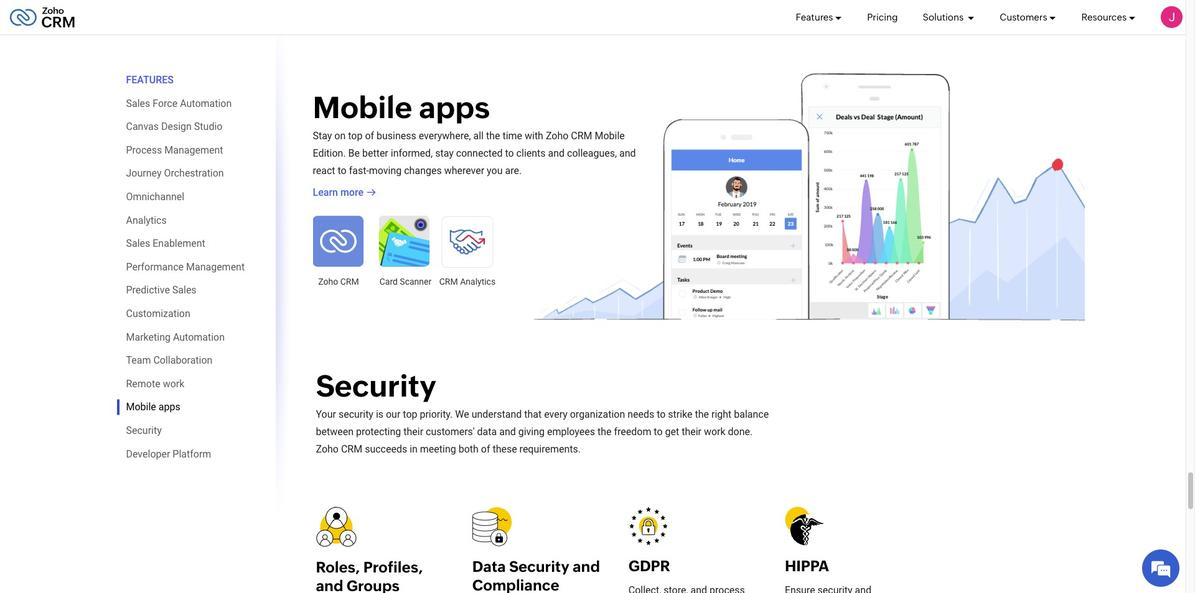 Task type: locate. For each thing, give the bounding box(es) containing it.
work down right
[[704, 427, 726, 438]]

data security and compliance
[[472, 559, 600, 594]]

sales for sales force automation
[[126, 97, 150, 109]]

canvas
[[126, 121, 159, 133]]

stay
[[313, 130, 332, 142]]

of right the both
[[481, 444, 490, 456]]

predictive sales
[[126, 285, 196, 296]]

0 vertical spatial of
[[365, 130, 374, 142]]

understand
[[472, 409, 522, 421]]

collaboration
[[153, 355, 213, 367]]

1 vertical spatial mobile
[[595, 130, 625, 142]]

1 horizontal spatial their
[[682, 427, 701, 438]]

security up is
[[316, 369, 436, 404]]

changes
[[404, 165, 442, 177]]

roles, profiles, and groups
[[316, 559, 423, 594]]

1 vertical spatial crm
[[341, 444, 362, 456]]

mobile apps up business
[[313, 90, 490, 125]]

automation up collaboration
[[173, 331, 225, 343]]

time
[[503, 130, 522, 142]]

to left the strike
[[657, 409, 666, 421]]

0 horizontal spatial crm
[[341, 444, 362, 456]]

compliance
[[472, 577, 559, 594]]

platform
[[173, 448, 211, 460]]

0 horizontal spatial top
[[348, 130, 363, 142]]

and
[[548, 147, 565, 159], [619, 147, 636, 159], [499, 427, 516, 438], [573, 559, 600, 576], [316, 578, 343, 594]]

2 vertical spatial the
[[598, 427, 612, 438]]

journey orchestration
[[126, 168, 224, 179]]

zoho crm logo image
[[9, 3, 75, 31]]

0 vertical spatial management
[[164, 144, 223, 156]]

to left 'get'
[[654, 427, 663, 438]]

the
[[486, 130, 500, 142], [695, 409, 709, 421], [598, 427, 612, 438]]

informed,
[[391, 147, 433, 159]]

zoho right 'with'
[[546, 130, 569, 142]]

1 vertical spatial of
[[481, 444, 490, 456]]

mobile down remote
[[126, 402, 156, 413]]

automation up studio
[[180, 97, 232, 109]]

zoho down the between
[[316, 444, 339, 456]]

crm inside security your security is our top priority. we understand that every organization needs to strike the right balance between protecting their customers' data and giving employees the freedom to get their work done. zoho crm succeeds in meeting both of these requirements.
[[341, 444, 362, 456]]

james peterson image
[[1161, 6, 1183, 28]]

1 horizontal spatial of
[[481, 444, 490, 456]]

to down time
[[505, 147, 514, 159]]

0 vertical spatial work
[[163, 378, 184, 390]]

remote work
[[126, 378, 184, 390]]

business
[[377, 130, 416, 142]]

0 vertical spatial top
[[348, 130, 363, 142]]

zoho inside security your security is our top priority. we understand that every organization needs to strike the right balance between protecting their customers' data and giving employees the freedom to get their work done. zoho crm succeeds in meeting both of these requirements.
[[316, 444, 339, 456]]

top right on
[[348, 130, 363, 142]]

edition.
[[313, 147, 346, 159]]

0 vertical spatial security
[[316, 369, 436, 404]]

your
[[316, 409, 336, 421]]

the down organization
[[598, 427, 612, 438]]

be
[[348, 147, 360, 159]]

apps down remote work
[[159, 402, 180, 413]]

1 horizontal spatial apps
[[419, 90, 490, 125]]

management down enablement
[[186, 261, 245, 273]]

their
[[403, 427, 423, 438], [682, 427, 701, 438]]

sales force automation
[[126, 97, 232, 109]]

force
[[153, 97, 178, 109]]

with
[[525, 130, 543, 142]]

developer platform
[[126, 448, 211, 460]]

1 vertical spatial work
[[704, 427, 726, 438]]

0 vertical spatial zoho
[[546, 130, 569, 142]]

to left fast-
[[338, 165, 347, 177]]

2 vertical spatial sales
[[172, 285, 196, 296]]

of up better
[[365, 130, 374, 142]]

mobile
[[313, 90, 412, 125], [595, 130, 625, 142], [126, 402, 156, 413]]

process management
[[126, 144, 223, 156]]

0 vertical spatial crm
[[571, 130, 592, 142]]

that
[[524, 409, 542, 421]]

freedom
[[614, 427, 651, 438]]

work
[[163, 378, 184, 390], [704, 427, 726, 438]]

predictive
[[126, 285, 170, 296]]

2 horizontal spatial security
[[509, 559, 569, 576]]

the left right
[[695, 409, 709, 421]]

orchestration
[[164, 168, 224, 179]]

0 horizontal spatial the
[[486, 130, 500, 142]]

stay on top of business everywhere, all the time with zoho crm
[[313, 130, 592, 142]]

0 horizontal spatial zoho
[[316, 444, 339, 456]]

of
[[365, 130, 374, 142], [481, 444, 490, 456]]

management
[[164, 144, 223, 156], [186, 261, 245, 273]]

sales for sales enablement
[[126, 238, 150, 250]]

1 horizontal spatial mobile apps
[[313, 90, 490, 125]]

1 horizontal spatial security
[[316, 369, 436, 404]]

2 vertical spatial security
[[509, 559, 569, 576]]

0 horizontal spatial apps
[[159, 402, 180, 413]]

management up orchestration
[[164, 144, 223, 156]]

profiles,
[[363, 559, 423, 576]]

mobile inside "mobile edition. be better informed, stay connected to clients and colleagues, and react to fast-moving changes wherever you are."
[[595, 130, 625, 142]]

security inside security your security is our top priority. we understand that every organization needs to strike the right balance between protecting their customers' data and giving employees the freedom to get their work done. zoho crm succeeds in meeting both of these requirements.
[[316, 369, 436, 404]]

mobile apps down remote work
[[126, 402, 180, 413]]

1 vertical spatial management
[[186, 261, 245, 273]]

we
[[455, 409, 469, 421]]

crm up colleagues,
[[571, 130, 592, 142]]

resources link
[[1081, 0, 1136, 34]]

their up the in
[[403, 427, 423, 438]]

0 vertical spatial mobile
[[313, 90, 412, 125]]

top inside security your security is our top priority. we understand that every organization needs to strike the right balance between protecting their customers' data and giving employees the freedom to get their work done. zoho crm succeeds in meeting both of these requirements.
[[403, 409, 417, 421]]

apps
[[419, 90, 490, 125], [159, 402, 180, 413]]

marketing automation
[[126, 331, 225, 343]]

security
[[316, 369, 436, 404], [126, 425, 162, 437], [509, 559, 569, 576]]

sales down performance management
[[172, 285, 196, 296]]

2 horizontal spatial the
[[695, 409, 709, 421]]

sales down analytics
[[126, 238, 150, 250]]

1 vertical spatial security
[[126, 425, 162, 437]]

zoho
[[546, 130, 569, 142], [316, 444, 339, 456]]

their right 'get'
[[682, 427, 701, 438]]

security inside data security and compliance
[[509, 559, 569, 576]]

top right 'our'
[[403, 409, 417, 421]]

developer
[[126, 448, 170, 460]]

sales up canvas
[[126, 97, 150, 109]]

crm
[[571, 130, 592, 142], [341, 444, 362, 456]]

sales
[[126, 97, 150, 109], [126, 238, 150, 250], [172, 285, 196, 296]]

0 horizontal spatial their
[[403, 427, 423, 438]]

0 horizontal spatial mobile apps
[[126, 402, 180, 413]]

work down team collaboration
[[163, 378, 184, 390]]

1 vertical spatial zoho
[[316, 444, 339, 456]]

priority.
[[420, 409, 453, 421]]

customers'
[[426, 427, 475, 438]]

mobile apps
[[313, 90, 490, 125], [126, 402, 180, 413]]

security up developer
[[126, 425, 162, 437]]

2 horizontal spatial mobile
[[595, 130, 625, 142]]

0 vertical spatial sales
[[126, 97, 150, 109]]

solutions link
[[923, 0, 975, 34]]

mobile edition. be better informed, stay connected to clients and colleagues, and react to fast-moving changes wherever you are.
[[313, 130, 636, 177]]

0 horizontal spatial work
[[163, 378, 184, 390]]

learn more
[[313, 187, 363, 198]]

1 horizontal spatial work
[[704, 427, 726, 438]]

0 vertical spatial mobile apps
[[313, 90, 490, 125]]

our
[[386, 409, 400, 421]]

to
[[505, 147, 514, 159], [338, 165, 347, 177], [657, 409, 666, 421], [654, 427, 663, 438]]

learn more link
[[313, 185, 376, 200]]

mobile up on
[[313, 90, 412, 125]]

customization
[[126, 308, 190, 320]]

performance management
[[126, 261, 245, 273]]

succeeds
[[365, 444, 407, 456]]

1 vertical spatial top
[[403, 409, 417, 421]]

1 horizontal spatial top
[[403, 409, 417, 421]]

2 their from the left
[[682, 427, 701, 438]]

the right all
[[486, 130, 500, 142]]

0 horizontal spatial security
[[126, 425, 162, 437]]

security up the compliance
[[509, 559, 569, 576]]

crm down the between
[[341, 444, 362, 456]]

top
[[348, 130, 363, 142], [403, 409, 417, 421]]

team
[[126, 355, 151, 367]]

1 horizontal spatial mobile
[[313, 90, 412, 125]]

apps up stay on top of business everywhere, all the time with zoho crm
[[419, 90, 490, 125]]

mobile up colleagues,
[[595, 130, 625, 142]]

0 vertical spatial the
[[486, 130, 500, 142]]

1 vertical spatial sales
[[126, 238, 150, 250]]

0 horizontal spatial mobile
[[126, 402, 156, 413]]



Task type: describe. For each thing, give the bounding box(es) containing it.
between
[[316, 427, 354, 438]]

groups
[[347, 578, 400, 594]]

colleagues,
[[567, 147, 617, 159]]

react
[[313, 165, 335, 177]]

performance
[[126, 261, 184, 273]]

design
[[161, 121, 192, 133]]

everywhere,
[[419, 130, 471, 142]]

is
[[376, 409, 383, 421]]

security
[[339, 409, 373, 421]]

resources
[[1081, 12, 1127, 22]]

both
[[459, 444, 479, 456]]

studio
[[194, 121, 222, 133]]

customers
[[1000, 12, 1047, 22]]

stay
[[435, 147, 454, 159]]

of inside security your security is our top priority. we understand that every organization needs to strike the right balance between protecting their customers' data and giving employees the freedom to get their work done. zoho crm succeeds in meeting both of these requirements.
[[481, 444, 490, 456]]

1 vertical spatial the
[[695, 409, 709, 421]]

management for process management
[[164, 144, 223, 156]]

pricing
[[867, 12, 898, 22]]

marketing
[[126, 331, 171, 343]]

on
[[334, 130, 346, 142]]

solutions
[[923, 12, 965, 22]]

are.
[[505, 165, 522, 177]]

every
[[544, 409, 568, 421]]

data
[[477, 427, 497, 438]]

1 horizontal spatial crm
[[571, 130, 592, 142]]

and inside security your security is our top priority. we understand that every organization needs to strike the right balance between protecting their customers' data and giving employees the freedom to get their work done. zoho crm succeeds in meeting both of these requirements.
[[499, 427, 516, 438]]

meeting
[[420, 444, 456, 456]]

features
[[126, 74, 174, 86]]

moving
[[369, 165, 402, 177]]

data
[[472, 559, 506, 576]]

employees
[[547, 427, 595, 438]]

process
[[126, 144, 162, 156]]

done.
[[728, 427, 753, 438]]

organization
[[570, 409, 625, 421]]

right
[[711, 409, 732, 421]]

0 vertical spatial apps
[[419, 90, 490, 125]]

better
[[362, 147, 388, 159]]

connected
[[456, 147, 503, 159]]

you
[[487, 165, 503, 177]]

these
[[493, 444, 517, 456]]

security for security
[[126, 425, 162, 437]]

journey
[[126, 168, 162, 179]]

hippa
[[785, 558, 829, 575]]

roles,
[[316, 559, 360, 576]]

analytics
[[126, 214, 167, 226]]

1 horizontal spatial zoho
[[546, 130, 569, 142]]

learn
[[313, 187, 338, 198]]

more
[[340, 187, 363, 198]]

1 vertical spatial mobile apps
[[126, 402, 180, 413]]

and inside roles, profiles, and groups
[[316, 578, 343, 594]]

management for performance management
[[186, 261, 245, 273]]

team collaboration
[[126, 355, 213, 367]]

enablement
[[153, 238, 205, 250]]

needs
[[628, 409, 654, 421]]

menu shadow image
[[275, 0, 294, 531]]

clients
[[516, 147, 546, 159]]

sales enablement
[[126, 238, 205, 250]]

canvas design studio
[[126, 121, 222, 133]]

fast-
[[349, 165, 369, 177]]

pricing link
[[867, 0, 898, 34]]

security your security is our top priority. we understand that every organization needs to strike the right balance between protecting their customers' data and giving employees the freedom to get their work done. zoho crm succeeds in meeting both of these requirements.
[[316, 369, 769, 456]]

all
[[473, 130, 484, 142]]

wherever
[[444, 165, 484, 177]]

0 horizontal spatial of
[[365, 130, 374, 142]]

protecting
[[356, 427, 401, 438]]

gdpr
[[628, 558, 670, 575]]

features
[[796, 12, 833, 22]]

2 vertical spatial mobile
[[126, 402, 156, 413]]

omnichannel
[[126, 191, 184, 203]]

balance
[[734, 409, 769, 421]]

remote
[[126, 378, 160, 390]]

in
[[410, 444, 418, 456]]

giving
[[518, 427, 545, 438]]

1 vertical spatial automation
[[173, 331, 225, 343]]

1 horizontal spatial the
[[598, 427, 612, 438]]

get
[[665, 427, 679, 438]]

security for security your security is our top priority. we understand that every organization needs to strike the right balance between protecting their customers' data and giving employees the freedom to get their work done. zoho crm succeeds in meeting both of these requirements.
[[316, 369, 436, 404]]

work inside security your security is our top priority. we understand that every organization needs to strike the right balance between protecting their customers' data and giving employees the freedom to get their work done. zoho crm succeeds in meeting both of these requirements.
[[704, 427, 726, 438]]

0 vertical spatial automation
[[180, 97, 232, 109]]

features link
[[796, 0, 842, 34]]

and inside data security and compliance
[[573, 559, 600, 576]]

requirements.
[[519, 444, 581, 456]]

1 their from the left
[[403, 427, 423, 438]]

strike
[[668, 409, 692, 421]]

1 vertical spatial apps
[[159, 402, 180, 413]]



Task type: vqa. For each thing, say whether or not it's contained in the screenshot.
top of
yes



